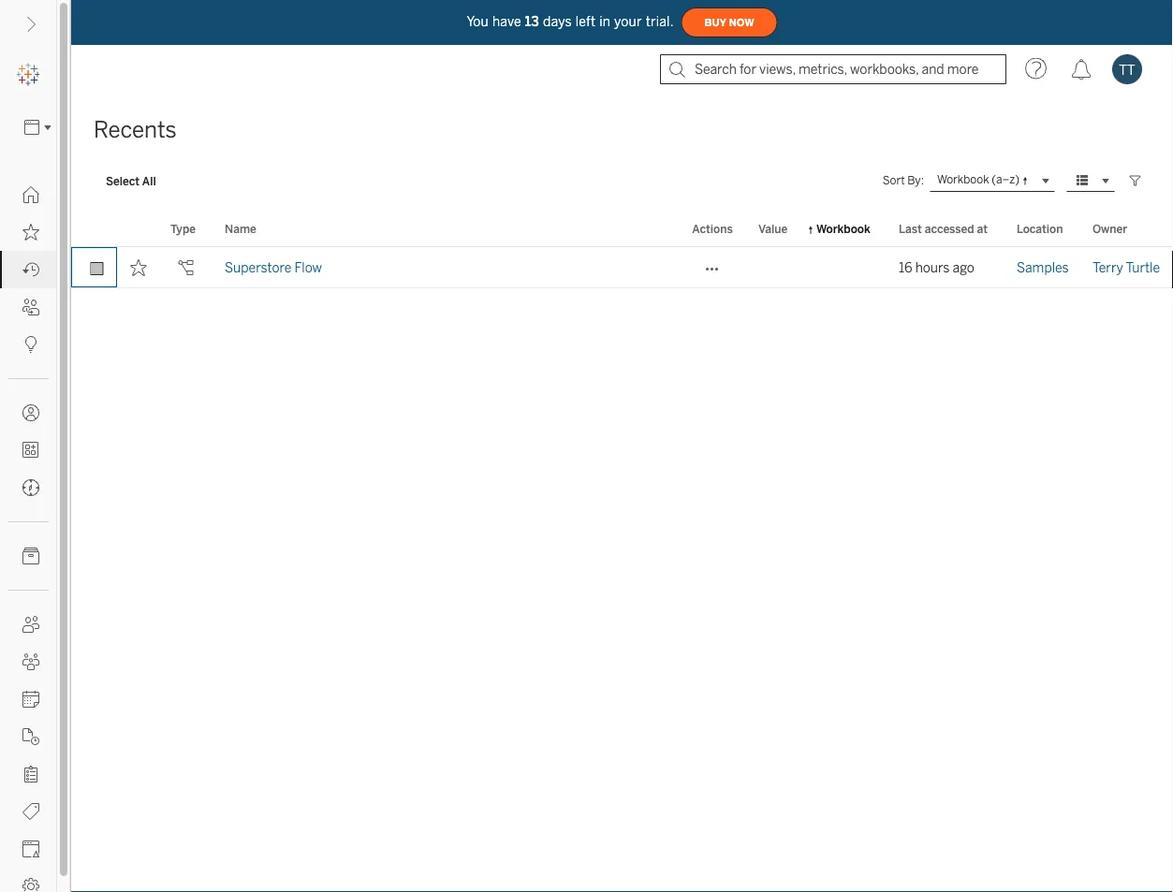 Task type: vqa. For each thing, say whether or not it's contained in the screenshot.
Name
yes



Task type: locate. For each thing, give the bounding box(es) containing it.
samples link
[[1017, 247, 1070, 289]]

workbook (a–z)
[[938, 173, 1020, 187]]

workbook (a–z) button
[[930, 170, 1056, 192]]

superstore flow link
[[225, 247, 322, 289]]

row
[[71, 247, 1174, 289]]

terry
[[1093, 260, 1124, 275]]

0 vertical spatial workbook
[[938, 173, 990, 187]]

select all button
[[94, 170, 168, 192]]

cell down value
[[748, 247, 806, 289]]

samples
[[1017, 260, 1070, 275]]

actions
[[693, 222, 733, 236]]

16
[[899, 260, 913, 275]]

grid
[[71, 212, 1174, 893]]

row containing superstore flow
[[71, 247, 1174, 289]]

all
[[142, 174, 156, 188]]

1 horizontal spatial workbook
[[938, 173, 990, 187]]

workbook inside grid
[[817, 222, 871, 236]]

cell left 16
[[806, 247, 888, 289]]

Search for views, metrics, workbooks, and more text field
[[660, 54, 1007, 84]]

buy now button
[[682, 7, 778, 37]]

(a–z)
[[992, 173, 1020, 187]]

trial.
[[646, 14, 674, 29]]

workbook left (a–z)
[[938, 173, 990, 187]]

hours
[[916, 260, 950, 275]]

flow image
[[178, 260, 194, 276]]

workbook left 'last'
[[817, 222, 871, 236]]

in
[[600, 14, 611, 29]]

owner
[[1093, 222, 1128, 236]]

workbook inside workbook (a–z) dropdown button
[[938, 173, 990, 187]]

type
[[171, 222, 196, 236]]

last accessed at
[[899, 222, 989, 236]]

workbook
[[938, 173, 990, 187], [817, 222, 871, 236]]

navigation panel element
[[0, 56, 57, 893]]

0 horizontal spatial workbook
[[817, 222, 871, 236]]

main navigation. press the up and down arrow keys to access links. element
[[0, 176, 56, 893]]

cell
[[748, 247, 806, 289], [806, 247, 888, 289]]

location
[[1017, 222, 1064, 236]]

workbook for workbook (a–z)
[[938, 173, 990, 187]]

buy
[[705, 17, 727, 28]]

now
[[730, 17, 755, 28]]

workbook for workbook
[[817, 222, 871, 236]]

2 cell from the left
[[806, 247, 888, 289]]

1 vertical spatial workbook
[[817, 222, 871, 236]]



Task type: describe. For each thing, give the bounding box(es) containing it.
you
[[467, 14, 489, 29]]

sort by:
[[883, 174, 925, 187]]

accessed
[[925, 222, 975, 236]]

by:
[[908, 174, 925, 187]]

have
[[493, 14, 522, 29]]

superstore flow
[[225, 260, 322, 275]]

buy now
[[705, 17, 755, 28]]

name
[[225, 222, 257, 236]]

terry turtle
[[1093, 260, 1161, 275]]

16 hours ago
[[899, 260, 975, 275]]

list view image
[[1075, 172, 1091, 189]]

select all
[[106, 174, 156, 188]]

select
[[106, 174, 140, 188]]

days
[[543, 14, 572, 29]]

1 cell from the left
[[748, 247, 806, 289]]

you have 13 days left in your trial.
[[467, 14, 674, 29]]

grid containing superstore flow
[[71, 212, 1174, 893]]

value
[[759, 222, 788, 236]]

ago
[[953, 260, 975, 275]]

last
[[899, 222, 923, 236]]

your
[[615, 14, 642, 29]]

terry turtle link
[[1093, 247, 1161, 289]]

recents
[[94, 117, 177, 143]]

at
[[978, 222, 989, 236]]

turtle
[[1127, 260, 1161, 275]]

sort
[[883, 174, 905, 187]]

superstore
[[225, 260, 292, 275]]

13
[[525, 14, 540, 29]]

left
[[576, 14, 596, 29]]

flow
[[295, 260, 322, 275]]



